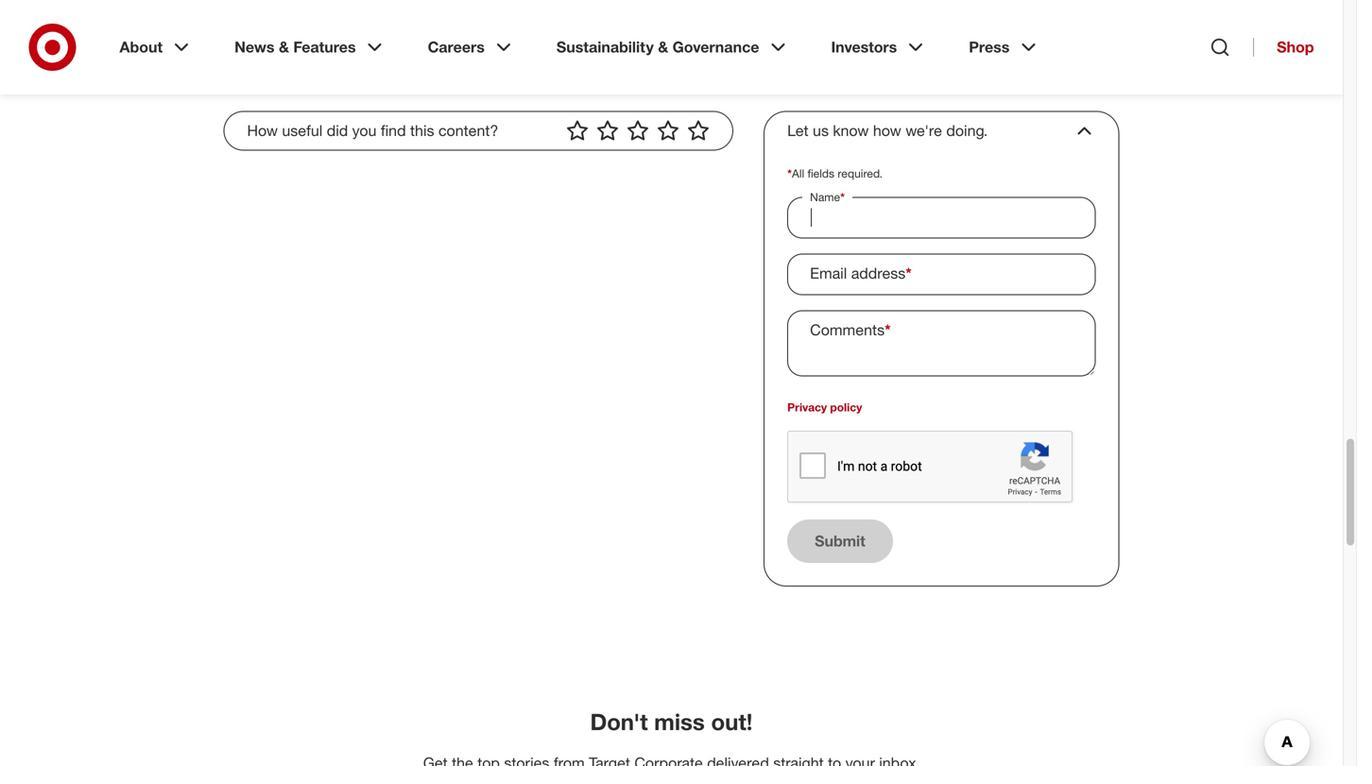 Task type: vqa. For each thing, say whether or not it's contained in the screenshot.
Press
yes



Task type: describe. For each thing, give the bounding box(es) containing it.
out!
[[711, 709, 753, 736]]

let us know how we're doing. button
[[788, 120, 1096, 142]]

don't
[[591, 709, 648, 736]]

how
[[247, 121, 278, 140]]

about link
[[106, 23, 206, 72]]

shop link
[[1254, 38, 1315, 57]]

* down "address"
[[885, 321, 891, 339]]

careers
[[428, 38, 485, 56]]

shop
[[1278, 38, 1315, 56]]

privacy
[[788, 400, 827, 415]]

privacy policy link
[[788, 400, 863, 415]]

sustainability & governance
[[557, 38, 760, 56]]

press link
[[956, 23, 1054, 72]]

all
[[792, 166, 805, 181]]

email
[[810, 264, 847, 283]]

content?
[[439, 121, 499, 140]]

& for features
[[279, 38, 289, 56]]

news
[[235, 38, 275, 56]]

privacy policy
[[788, 400, 863, 415]]

us
[[813, 121, 829, 140]]

we're
[[906, 121, 943, 140]]

don't miss out!
[[591, 709, 753, 736]]

address
[[852, 264, 906, 283]]

you
[[352, 121, 377, 140]]

news & features
[[235, 38, 356, 56]]

know
[[833, 121, 869, 140]]

name *
[[810, 190, 845, 204]]

governance
[[673, 38, 760, 56]]

how
[[874, 121, 902, 140]]

features
[[293, 38, 356, 56]]

email address *
[[810, 264, 912, 283]]

fields
[[808, 166, 835, 181]]

investors link
[[818, 23, 941, 72]]

let
[[788, 121, 809, 140]]

* down * all fields required. at the top
[[841, 190, 845, 204]]

* right email
[[906, 264, 912, 283]]



Task type: locate. For each thing, give the bounding box(es) containing it.
None email field
[[788, 254, 1096, 295]]

2 & from the left
[[658, 38, 669, 56]]

useful
[[282, 121, 323, 140]]

1 & from the left
[[279, 38, 289, 56]]

news & features link
[[221, 23, 400, 72]]

& for governance
[[658, 38, 669, 56]]

name
[[810, 190, 841, 204]]

did
[[327, 121, 348, 140]]

about
[[120, 38, 163, 56]]

how useful did you find this content?
[[247, 121, 499, 140]]

submit
[[815, 532, 866, 551]]

submit button
[[788, 520, 893, 564]]

None text field
[[788, 197, 1096, 239]]

miss
[[655, 709, 705, 736]]

1 horizontal spatial &
[[658, 38, 669, 56]]

*
[[788, 166, 792, 181], [841, 190, 845, 204], [906, 264, 912, 283], [885, 321, 891, 339]]

& left governance
[[658, 38, 669, 56]]

policy
[[831, 400, 863, 415]]

press
[[969, 38, 1010, 56]]

comments
[[810, 321, 885, 339]]

careers link
[[415, 23, 528, 72]]

* left fields
[[788, 166, 792, 181]]

* all fields required.
[[788, 166, 883, 181]]

0 horizontal spatial &
[[279, 38, 289, 56]]

& right the news
[[279, 38, 289, 56]]

&
[[279, 38, 289, 56], [658, 38, 669, 56]]

sustainability & governance link
[[544, 23, 803, 72]]

None text field
[[788, 311, 1096, 377]]

doing.
[[947, 121, 988, 140]]

this
[[410, 121, 434, 140]]

investors
[[832, 38, 898, 56]]

let us know how we're doing.
[[788, 121, 988, 140]]

required.
[[838, 166, 883, 181]]

sustainability
[[557, 38, 654, 56]]

comments *
[[810, 321, 891, 339]]

find
[[381, 121, 406, 140]]



